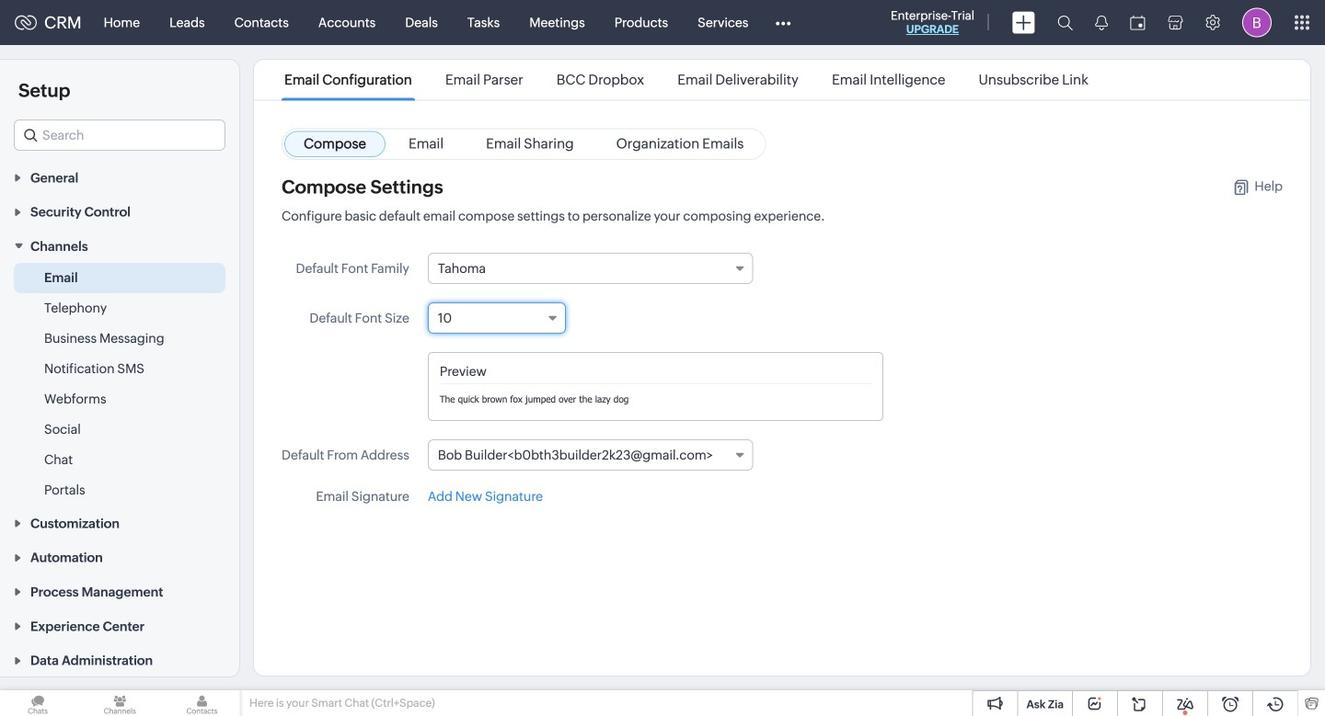 Task type: describe. For each thing, give the bounding box(es) containing it.
Other Modules field
[[763, 8, 803, 37]]

profile element
[[1231, 0, 1283, 45]]

Search text field
[[15, 121, 225, 150]]

profile image
[[1242, 8, 1272, 37]]

search image
[[1057, 15, 1073, 30]]

channels image
[[82, 691, 158, 717]]

signals element
[[1084, 0, 1119, 45]]

calendar image
[[1130, 15, 1146, 30]]



Task type: vqa. For each thing, say whether or not it's contained in the screenshot.
Email Deliverability
no



Task type: locate. For each thing, give the bounding box(es) containing it.
region
[[0, 263, 239, 506]]

none field search
[[14, 120, 225, 151]]

list
[[268, 60, 1105, 100]]

contacts image
[[164, 691, 240, 717]]

create menu image
[[1012, 12, 1035, 34]]

search element
[[1046, 0, 1084, 45]]

create menu element
[[1001, 0, 1046, 45]]

chats image
[[0, 691, 76, 717]]

None field
[[14, 120, 225, 151], [428, 253, 753, 284], [428, 303, 566, 334], [428, 440, 753, 471], [428, 253, 753, 284], [428, 303, 566, 334], [428, 440, 753, 471]]

signals image
[[1095, 15, 1108, 30]]

logo image
[[15, 15, 37, 30]]



